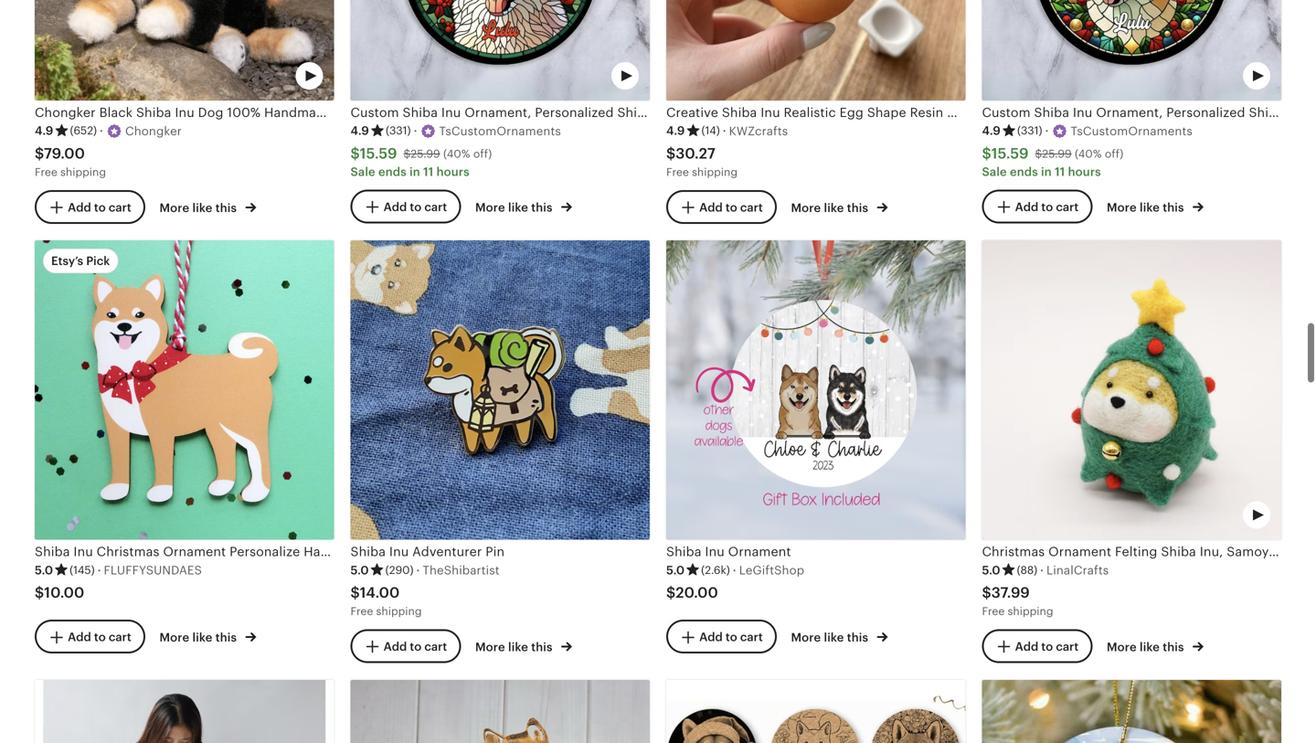 Task type: describe. For each thing, give the bounding box(es) containing it.
inu up (2.6k)
[[705, 544, 725, 559]]

quick shop button for 20.00
[[760, 496, 871, 530]]

79.00
[[44, 145, 85, 162]]

add to cart for 30.27
[[699, 200, 763, 214]]

2 (40% from the left
[[1075, 148, 1102, 160]]

gifts
[[1228, 105, 1258, 120]]

$ inside the $ 79.00 free shipping
[[35, 145, 44, 162]]

this for 20.00
[[847, 631, 868, 645]]

$ 14.00 free shipping
[[350, 585, 422, 618]]

2 ends from the left
[[1010, 165, 1038, 179]]

inu left realistic
[[761, 105, 780, 120]]

shop for 14.00
[[514, 507, 542, 521]]

30.27
[[676, 145, 715, 162]]

add to cart for 10.00
[[68, 630, 131, 644]]

14.00
[[360, 585, 400, 601]]

quick shop button for 79.00
[[129, 57, 240, 91]]

shop for 79.00
[[198, 67, 226, 81]]

chongker black shiba inu dog 100% handmade realistic stuffed dog plush dog toy for women kids dog lovers image
[[35, 0, 334, 100]]

5.0 for 10.00
[[35, 563, 53, 577]]

quick shop button for 30.27
[[760, 57, 871, 91]]

add for 30.27
[[699, 200, 723, 214]]

add to cart button for 14.00
[[350, 629, 461, 663]]

to for 37.99
[[1041, 640, 1053, 654]]

(2.6k)
[[701, 564, 730, 576]]

shiba inu, coasters gift, set of 6, cork coasters with holder, absorbent coasters for dog lovers, personalized drink coasters - ca039 image
[[666, 680, 966, 743]]

quick for 14.00
[[478, 507, 511, 521]]

more for 14.00
[[475, 640, 505, 654]]

shiba right 'ornament,'
[[1129, 105, 1164, 120]]

(145)
[[70, 564, 95, 576]]

more like this for 30.27
[[791, 201, 871, 215]]

shiba up (2.6k)
[[666, 544, 701, 559]]

more like this for 14.00
[[475, 640, 556, 654]]

11 for first custom shiba inu ornament, personalized shiba dog ornament, dog christmas ornament, shiba inu owner xmas gift, gift for dog owner, doge gift "image" from left
[[423, 165, 433, 179]]

cart for 14.00
[[424, 640, 447, 654]]

like for 79.00
[[192, 201, 212, 215]]

add to cart for 79.00
[[68, 200, 131, 214]]

37.99
[[991, 585, 1030, 601]]

shop for 30.27
[[830, 67, 858, 81]]

this for 37.99
[[1163, 640, 1184, 654]]

quick for 79.00
[[162, 67, 195, 81]]

in for product video element for first custom shiba inu ornament, personalized shiba dog ornament, dog christmas ornament, shiba inu owner xmas gift, gift for dog owner, doge gift "image" from left
[[410, 165, 420, 179]]

1 4.9 from the left
[[35, 124, 53, 138]]

shipping for 30.27
[[692, 166, 738, 178]]

(290)
[[385, 564, 414, 576]]

1 15.59 from the left
[[360, 145, 397, 162]]

creative shiba inu realistic egg shape resin desk decor, desk ornament, shiba inu lover gifts
[[666, 105, 1258, 120]]

creative shiba inu realistic egg shape resin desk decor, desk ornament, shiba inu lover gifts image
[[666, 0, 966, 100]]

etsy's pick
[[51, 254, 110, 268]]

like for 10.00
[[192, 631, 212, 645]]

shiba inu corten steel dog silhouette | rust art | garden décor | pet memorial | spring garden gift | my metal rescue image
[[350, 680, 650, 743]]

product video element for chongker black shiba inu dog 100% handmade realistic stuffed dog plush dog toy for women kids dog lovers image
[[35, 0, 334, 100]]

more for 30.27
[[791, 201, 821, 215]]

like for 20.00
[[824, 631, 844, 645]]

more like this link for 14.00
[[475, 637, 572, 656]]

like for 14.00
[[508, 640, 528, 654]]

this for 10.00
[[215, 631, 237, 645]]

to for 20.00
[[726, 630, 737, 644]]

more like this link for 30.27
[[791, 197, 888, 216]]

this for 79.00
[[215, 201, 237, 215]]

creative
[[666, 105, 718, 120]]

quick shop for 20.00
[[793, 507, 858, 521]]

shop for 10.00
[[198, 507, 226, 521]]

more like this link for 37.99
[[1107, 637, 1204, 656]]

2 4.9 from the left
[[350, 124, 369, 138]]

add for 20.00
[[699, 630, 723, 644]]

shiba right creative
[[722, 105, 757, 120]]

product video element for first custom shiba inu ornament, personalized shiba dog ornament, dog christmas ornament, shiba inu owner xmas gift, gift for dog owner, doge gift "image" from left
[[350, 0, 650, 100]]

hours for first custom shiba inu ornament, personalized shiba dog ornament, dog christmas ornament, shiba inu owner xmas gift, gift for dog owner, doge gift "image" from left
[[436, 165, 470, 179]]

add to cart for 20.00
[[699, 630, 763, 644]]

product video element for shiba inu corten steel dog silhouette | rust art | garden décor | pet memorial | spring garden gift | my metal rescue 'image'
[[350, 680, 650, 743]]

quick shop for 79.00
[[162, 67, 226, 81]]

1 custom shiba inu ornament, personalized shiba dog ornament, dog christmas ornament, shiba inu owner xmas gift, gift for dog owner, doge gift image from the left
[[350, 0, 650, 100]]

to for 79.00
[[94, 200, 106, 214]]

ornament,
[[1058, 105, 1125, 120]]

cart for 79.00
[[109, 200, 131, 214]]

2 custom shiba inu ornament, personalized shiba dog ornament, dog christmas ornament, shiba inu owner xmas gift, gift for dog owner, doge gift image from the left
[[982, 0, 1281, 100]]

free for 37.99
[[982, 605, 1005, 618]]

(14)
[[701, 124, 720, 137]]

more for 10.00
[[159, 631, 189, 645]]

product video element for second custom shiba inu ornament, personalized shiba dog ornament, dog christmas ornament, shiba inu owner xmas gift, gift for dog owner, doge gift "image" from left
[[982, 0, 1281, 100]]

(652)
[[70, 124, 97, 137]]

quick shop for 14.00
[[478, 507, 542, 521]]

shiba inu adventurer pin
[[350, 544, 505, 559]]

off) for second custom shiba inu ornament, personalized shiba dog ornament, dog christmas ornament, shiba inu owner xmas gift, gift for dog owner, doge gift "image" from left
[[1105, 148, 1124, 160]]

inu left the lover at top
[[1167, 105, 1187, 120]]

add for 79.00
[[68, 200, 91, 214]]

more like this for 10.00
[[159, 631, 240, 645]]

this for 30.27
[[847, 201, 868, 215]]

(331) for first custom shiba inu ornament, personalized shiba dog ornament, dog christmas ornament, shiba inu owner xmas gift, gift for dog owner, doge gift "image" from left
[[386, 124, 411, 137]]

(331) for second custom shiba inu ornament, personalized shiba dog ornament, dog christmas ornament, shiba inu owner xmas gift, gift for dog owner, doge gift "image" from left
[[1017, 124, 1042, 137]]

to for 10.00
[[94, 630, 106, 644]]

to for 14.00
[[410, 640, 422, 654]]

off) for first custom shiba inu ornament, personalized shiba dog ornament, dog christmas ornament, shiba inu owner xmas gift, gift for dog owner, doge gift "image" from left
[[473, 148, 492, 160]]

5.0 for 20.00
[[666, 563, 685, 577]]



Task type: vqa. For each thing, say whether or not it's contained in the screenshot.
'More like this'
yes



Task type: locate. For each thing, give the bounding box(es) containing it.
add for 10.00
[[68, 630, 91, 644]]

25.99 for first custom shiba inu ornament, personalized shiba dog ornament, dog christmas ornament, shiba inu owner xmas gift, gift for dog owner, doge gift "image" from left
[[411, 148, 440, 160]]

2 in from the left
[[1041, 165, 1052, 179]]

quick shop button
[[129, 57, 240, 91], [445, 57, 556, 91], [760, 57, 871, 91], [1076, 57, 1187, 91], [129, 496, 240, 530], [445, 496, 556, 530], [760, 496, 871, 530], [1076, 496, 1187, 530]]

in
[[410, 165, 420, 179], [1041, 165, 1052, 179]]

quick shop for 37.99
[[1109, 507, 1174, 521]]

free for 30.27
[[666, 166, 689, 178]]

1 horizontal spatial sale
[[982, 165, 1007, 179]]

resin
[[910, 105, 943, 120]]

this for 14.00
[[531, 640, 553, 654]]

2 11 from the left
[[1055, 165, 1065, 179]]

inu
[[761, 105, 780, 120], [1167, 105, 1187, 120], [389, 544, 409, 559], [705, 544, 725, 559]]

product video element for shiba inu, coasters gift, set of 6, cork coasters with holder, absorbent coasters for dog lovers, personalized drink coasters - ca039 image
[[666, 680, 966, 743]]

free inside the $ 37.99 free shipping
[[982, 605, 1005, 618]]

0 horizontal spatial 11
[[423, 165, 433, 179]]

$ 79.00 free shipping
[[35, 145, 106, 178]]

shipping for 37.99
[[1008, 605, 1053, 618]]

like
[[508, 201, 528, 214], [1140, 201, 1160, 214], [192, 201, 212, 215], [824, 201, 844, 215], [192, 631, 212, 645], [824, 631, 844, 645], [508, 640, 528, 654], [1140, 640, 1160, 654]]

desk right "decor,"
[[1025, 105, 1055, 120]]

1 off) from the left
[[473, 148, 492, 160]]

$ inside $ 14.00 free shipping
[[350, 585, 360, 601]]

1 horizontal spatial custom shiba inu ornament, personalized shiba dog ornament, dog christmas ornament, shiba inu owner xmas gift, gift for dog owner, doge gift image
[[982, 0, 1281, 100]]

$ 37.99 free shipping
[[982, 585, 1053, 618]]

shiba up (290)
[[350, 544, 386, 559]]

1 horizontal spatial in
[[1041, 165, 1052, 179]]

2 (331) from the left
[[1017, 124, 1042, 137]]

shipping inside $ 30.27 free shipping
[[692, 166, 738, 178]]

quick
[[162, 67, 195, 81], [478, 67, 511, 81], [793, 67, 827, 81], [1109, 67, 1143, 81], [162, 507, 195, 521], [478, 507, 511, 521], [793, 507, 827, 521], [1109, 507, 1143, 521]]

shipping down 14.00
[[376, 605, 422, 618]]

5.0 up $ 10.00
[[35, 563, 53, 577]]

$ 10.00
[[35, 585, 84, 601]]

shiba inu christmas ornament personalize handmade wooden shiba dog ornament christmas tree ornament personalized gift for shiba inu lovers image
[[35, 240, 334, 540]]

free for 79.00
[[35, 166, 57, 178]]

desk
[[947, 105, 977, 120], [1025, 105, 1055, 120]]

quick for 30.27
[[793, 67, 827, 81]]

in for product video element for second custom shiba inu ornament, personalized shiba dog ornament, dog christmas ornament, shiba inu owner xmas gift, gift for dog owner, doge gift "image" from left
[[1041, 165, 1052, 179]]

5.0 for 14.00
[[350, 563, 369, 577]]

shiba inu adventurer pin image
[[350, 240, 650, 540]]

product video element
[[35, 0, 334, 100], [350, 0, 650, 100], [982, 0, 1281, 100], [982, 240, 1281, 540], [350, 680, 650, 743], [666, 680, 966, 743]]

0 horizontal spatial (331)
[[386, 124, 411, 137]]

free for 14.00
[[350, 605, 373, 618]]

shipping inside the $ 37.99 free shipping
[[1008, 605, 1053, 618]]

shipping down 37.99
[[1008, 605, 1053, 618]]

1 desk from the left
[[947, 105, 977, 120]]

sale
[[350, 165, 375, 179], [982, 165, 1007, 179]]

2 sale from the left
[[982, 165, 1007, 179]]

5.0 for 37.99
[[982, 563, 1000, 577]]

shape
[[867, 105, 906, 120]]

$ inside the $ 37.99 free shipping
[[982, 585, 991, 601]]

shiba inu ornament
[[666, 544, 791, 559]]

1 horizontal spatial desk
[[1025, 105, 1055, 120]]

add to cart button for 10.00
[[35, 620, 145, 654]]

0 horizontal spatial sale
[[350, 165, 375, 179]]

5.0 up 14.00
[[350, 563, 369, 577]]

10.00
[[44, 585, 84, 601]]

quick shop for 10.00
[[162, 507, 226, 521]]

2 $ 15.59 $ 25.99 (40% off) sale ends in 11 hours from the left
[[982, 145, 1124, 179]]

shop for 37.99
[[1146, 507, 1174, 521]]

custom shiba inu ornament, personalized shiba dog ornament, dog christmas ornament, shiba inu owner xmas gift, gift for dog owner, doge gift image
[[350, 0, 650, 100], [982, 0, 1281, 100]]

shiba inu ornament image
[[666, 240, 966, 540]]

realistic
[[784, 105, 836, 120]]

0 horizontal spatial off)
[[473, 148, 492, 160]]

5.0
[[35, 563, 53, 577], [350, 563, 369, 577], [666, 563, 685, 577], [982, 563, 1000, 577]]

shop for 20.00
[[830, 507, 858, 521]]

2 5.0 from the left
[[350, 563, 369, 577]]

add to cart for 14.00
[[384, 640, 447, 654]]

$ 15.59 $ 25.99 (40% off) sale ends in 11 hours for first custom shiba inu ornament, personalized shiba dog ornament, dog christmas ornament, shiba inu owner xmas gift, gift for dog owner, doge gift "image" from left
[[350, 145, 492, 179]]

$ inside $ 30.27 free shipping
[[666, 145, 676, 162]]

1 horizontal spatial 11
[[1055, 165, 1065, 179]]

1 horizontal spatial $ 15.59 $ 25.99 (40% off) sale ends in 11 hours
[[982, 145, 1124, 179]]

add to cart button for 37.99
[[982, 629, 1092, 663]]

free inside the $ 79.00 free shipping
[[35, 166, 57, 178]]

25.99
[[411, 148, 440, 160], [1042, 148, 1072, 160]]

1 ends from the left
[[378, 165, 407, 179]]

more like this link
[[475, 197, 572, 216], [1107, 197, 1204, 216], [159, 197, 256, 216], [791, 197, 888, 216], [159, 627, 256, 646], [791, 627, 888, 646], [475, 637, 572, 656], [1107, 637, 1204, 656]]

$ 15.59 $ 25.99 (40% off) sale ends in 11 hours
[[350, 145, 492, 179], [982, 145, 1124, 179]]

$ 15.59 $ 25.99 (40% off) sale ends in 11 hours for second custom shiba inu ornament, personalized shiba dog ornament, dog christmas ornament, shiba inu owner xmas gift, gift for dog owner, doge gift "image" from left
[[982, 145, 1124, 179]]

like for 37.99
[[1140, 640, 1160, 654]]

quick shop button for 10.00
[[129, 496, 240, 530]]

to for 30.27
[[726, 200, 737, 214]]

lover
[[1190, 105, 1225, 120]]

ornament
[[728, 544, 791, 559]]

free down 14.00
[[350, 605, 373, 618]]

cart for 10.00
[[109, 630, 131, 644]]

15.59
[[360, 145, 397, 162], [991, 145, 1029, 162]]

free
[[35, 166, 57, 178], [666, 166, 689, 178], [350, 605, 373, 618], [982, 605, 1005, 618]]

4 4.9 from the left
[[982, 124, 1001, 138]]

0 horizontal spatial desk
[[947, 105, 977, 120]]

2 hours from the left
[[1068, 165, 1101, 179]]

shipping inside the $ 79.00 free shipping
[[60, 166, 106, 178]]

shipping
[[60, 166, 106, 178], [692, 166, 738, 178], [376, 605, 422, 618], [1008, 605, 1053, 618]]

free inside $ 14.00 free shipping
[[350, 605, 373, 618]]

1 $ 15.59 $ 25.99 (40% off) sale ends in 11 hours from the left
[[350, 145, 492, 179]]

more for 37.99
[[1107, 640, 1137, 654]]

1 sale from the left
[[350, 165, 375, 179]]

off)
[[473, 148, 492, 160], [1105, 148, 1124, 160]]

free down 37.99
[[982, 605, 1005, 618]]

5.0 up 37.99
[[982, 563, 1000, 577]]

pin
[[485, 544, 505, 559]]

quick for 37.99
[[1109, 507, 1143, 521]]

0 horizontal spatial 15.59
[[360, 145, 397, 162]]

25.99 for second custom shiba inu ornament, personalized shiba dog ornament, dog christmas ornament, shiba inu owner xmas gift, gift for dog owner, doge gift "image" from left
[[1042, 148, 1072, 160]]

desk right resin
[[947, 105, 977, 120]]

free inside $ 30.27 free shipping
[[666, 166, 689, 178]]

add to cart button
[[350, 190, 461, 224], [982, 190, 1092, 224], [35, 190, 145, 224], [666, 190, 777, 224], [35, 620, 145, 654], [666, 620, 777, 654], [350, 629, 461, 663], [982, 629, 1092, 663]]

quick shop
[[162, 67, 226, 81], [478, 67, 542, 81], [793, 67, 858, 81], [1109, 67, 1174, 81], [162, 507, 226, 521], [478, 507, 542, 521], [793, 507, 858, 521], [1109, 507, 1174, 521]]

0 horizontal spatial custom shiba inu ornament, personalized shiba dog ornament, dog christmas ornament, shiba inu owner xmas gift, gift for dog owner, doge gift image
[[350, 0, 650, 100]]

free down 30.27 on the top of page
[[666, 166, 689, 178]]

5.0 up $ 20.00
[[666, 563, 685, 577]]

0 horizontal spatial in
[[410, 165, 420, 179]]

more like this link for 79.00
[[159, 197, 256, 216]]

add to cart button for 79.00
[[35, 190, 145, 224]]

·
[[100, 124, 103, 138], [414, 124, 417, 138], [723, 124, 726, 138], [1045, 124, 1049, 138], [97, 563, 101, 577], [416, 563, 420, 577], [733, 563, 736, 577], [1040, 563, 1044, 577]]

add to cart for 37.99
[[1015, 640, 1079, 654]]

like for 30.27
[[824, 201, 844, 215]]

to
[[410, 200, 422, 214], [1041, 200, 1053, 214], [94, 200, 106, 214], [726, 200, 737, 214], [94, 630, 106, 644], [726, 630, 737, 644], [410, 640, 422, 654], [1041, 640, 1053, 654]]

add
[[384, 200, 407, 214], [1015, 200, 1038, 214], [68, 200, 91, 214], [699, 200, 723, 214], [68, 630, 91, 644], [699, 630, 723, 644], [384, 640, 407, 654], [1015, 640, 1038, 654]]

more for 20.00
[[791, 631, 821, 645]]

hours
[[436, 165, 470, 179], [1068, 165, 1101, 179]]

add to cart
[[384, 200, 447, 214], [1015, 200, 1079, 214], [68, 200, 131, 214], [699, 200, 763, 214], [68, 630, 131, 644], [699, 630, 763, 644], [384, 640, 447, 654], [1015, 640, 1079, 654]]

add to cart button for 20.00
[[666, 620, 777, 654]]

1 (331) from the left
[[386, 124, 411, 137]]

11
[[423, 165, 433, 179], [1055, 165, 1065, 179]]

adorable shiba inu tee | cute dog lover shirt | soft cotton | unisex fit | perfect gift for pet owners | kawaii shiba graphic top" image
[[35, 680, 334, 743]]

1 horizontal spatial off)
[[1105, 148, 1124, 160]]

pick
[[86, 254, 110, 268]]

add for 14.00
[[384, 640, 407, 654]]

quick shop button for 14.00
[[445, 496, 556, 530]]

quick for 20.00
[[793, 507, 827, 521]]

shipping for 14.00
[[376, 605, 422, 618]]

1 (40% from the left
[[443, 148, 470, 160]]

(40%
[[443, 148, 470, 160], [1075, 148, 1102, 160]]

add for 37.99
[[1015, 640, 1038, 654]]

0 horizontal spatial 25.99
[[411, 148, 440, 160]]

this
[[531, 201, 553, 214], [1163, 201, 1184, 214], [215, 201, 237, 215], [847, 201, 868, 215], [215, 631, 237, 645], [847, 631, 868, 645], [531, 640, 553, 654], [1163, 640, 1184, 654]]

1 horizontal spatial (331)
[[1017, 124, 1042, 137]]

more like this
[[475, 201, 556, 214], [1107, 201, 1187, 214], [159, 201, 240, 215], [791, 201, 871, 215], [159, 631, 240, 645], [791, 631, 871, 645], [475, 640, 556, 654], [1107, 640, 1187, 654]]

4.9
[[35, 124, 53, 138], [350, 124, 369, 138], [666, 124, 685, 138], [982, 124, 1001, 138]]

shipping down 79.00
[[60, 166, 106, 178]]

0 horizontal spatial hours
[[436, 165, 470, 179]]

(331)
[[386, 124, 411, 137], [1017, 124, 1042, 137]]

0 horizontal spatial $ 15.59 $ 25.99 (40% off) sale ends in 11 hours
[[350, 145, 492, 179]]

more like this link for 10.00
[[159, 627, 256, 646]]

custom shiba inu ornament, personalized shiba inu christmas ornament, dog christmas ornament, with name dog memorial ornament, shiba inu image
[[982, 680, 1281, 743]]

0 horizontal spatial ends
[[378, 165, 407, 179]]

2 desk from the left
[[1025, 105, 1055, 120]]

more for 79.00
[[159, 201, 189, 215]]

ends
[[378, 165, 407, 179], [1010, 165, 1038, 179]]

add to cart button for 30.27
[[666, 190, 777, 224]]

0 horizontal spatial (40%
[[443, 148, 470, 160]]

2 off) from the left
[[1105, 148, 1124, 160]]

shiba
[[722, 105, 757, 120], [1129, 105, 1164, 120], [350, 544, 386, 559], [666, 544, 701, 559]]

1 5.0 from the left
[[35, 563, 53, 577]]

shipping inside $ 14.00 free shipping
[[376, 605, 422, 618]]

11 for second custom shiba inu ornament, personalized shiba dog ornament, dog christmas ornament, shiba inu owner xmas gift, gift for dog owner, doge gift "image" from left
[[1055, 165, 1065, 179]]

1 25.99 from the left
[[411, 148, 440, 160]]

inu up (290)
[[389, 544, 409, 559]]

1 horizontal spatial ends
[[1010, 165, 1038, 179]]

etsy's
[[51, 254, 83, 268]]

cart for 37.99
[[1056, 640, 1079, 654]]

free down 79.00
[[35, 166, 57, 178]]

4 5.0 from the left
[[982, 563, 1000, 577]]

1 horizontal spatial (40%
[[1075, 148, 1102, 160]]

cart
[[424, 200, 447, 214], [1056, 200, 1079, 214], [109, 200, 131, 214], [740, 200, 763, 214], [109, 630, 131, 644], [740, 630, 763, 644], [424, 640, 447, 654], [1056, 640, 1079, 654]]

cart for 20.00
[[740, 630, 763, 644]]

more like this for 79.00
[[159, 201, 240, 215]]

decor,
[[981, 105, 1021, 120]]

more like this link for 20.00
[[791, 627, 888, 646]]

more
[[475, 201, 505, 214], [1107, 201, 1137, 214], [159, 201, 189, 215], [791, 201, 821, 215], [159, 631, 189, 645], [791, 631, 821, 645], [475, 640, 505, 654], [1107, 640, 1137, 654]]

shop
[[198, 67, 226, 81], [514, 67, 542, 81], [830, 67, 858, 81], [1146, 67, 1174, 81], [198, 507, 226, 521], [514, 507, 542, 521], [830, 507, 858, 521], [1146, 507, 1174, 521]]

3 5.0 from the left
[[666, 563, 685, 577]]

quick for 10.00
[[162, 507, 195, 521]]

more like this for 20.00
[[791, 631, 871, 645]]

1 horizontal spatial hours
[[1068, 165, 1101, 179]]

2 25.99 from the left
[[1042, 148, 1072, 160]]

shipping down 30.27 on the top of page
[[692, 166, 738, 178]]

adventurer
[[412, 544, 482, 559]]

quick shop button for 37.99
[[1076, 496, 1187, 530]]

20.00
[[676, 585, 718, 601]]

more like this for 37.99
[[1107, 640, 1187, 654]]

2 15.59 from the left
[[991, 145, 1029, 162]]

1 horizontal spatial 15.59
[[991, 145, 1029, 162]]

(88)
[[1017, 564, 1037, 576]]

3 4.9 from the left
[[666, 124, 685, 138]]

1 hours from the left
[[436, 165, 470, 179]]

$
[[35, 145, 44, 162], [350, 145, 360, 162], [666, 145, 676, 162], [982, 145, 991, 162], [403, 148, 411, 160], [1035, 148, 1042, 160], [35, 585, 44, 601], [350, 585, 360, 601], [666, 585, 676, 601], [982, 585, 991, 601]]

product video element for christmas ornament felting shiba inu, samoyed gifts for dog lovers, keychain fridge magnet brooch pin gifts x'mas new year exchange presents image
[[982, 240, 1281, 540]]

$ 20.00
[[666, 585, 718, 601]]

1 in from the left
[[410, 165, 420, 179]]

egg
[[840, 105, 864, 120]]

quick shop for 30.27
[[793, 67, 858, 81]]

1 horizontal spatial 25.99
[[1042, 148, 1072, 160]]

$ 30.27 free shipping
[[666, 145, 738, 178]]

christmas ornament felting shiba inu, samoyed gifts for dog lovers, keychain fridge magnet brooch pin gifts x'mas new year exchange presents image
[[982, 240, 1281, 540]]

1 11 from the left
[[423, 165, 433, 179]]



